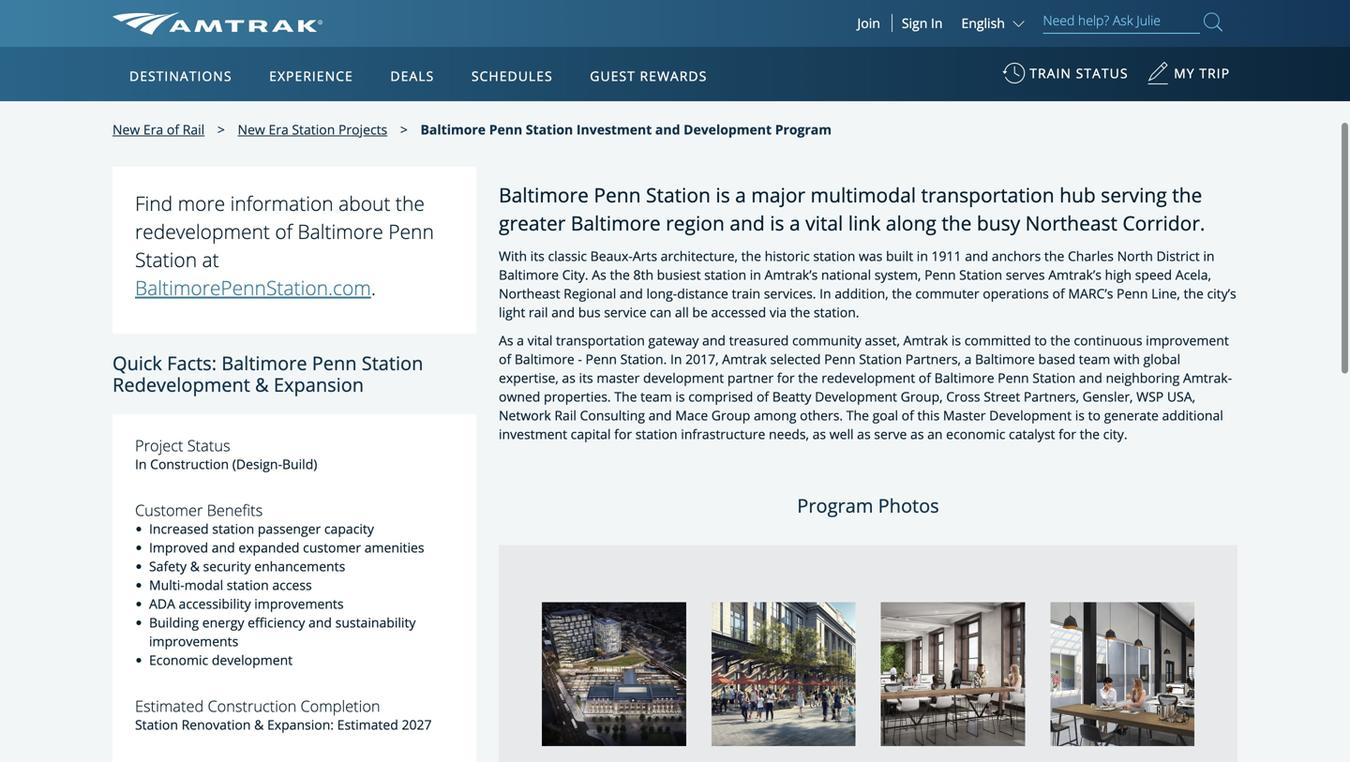 Task type: describe. For each thing, give the bounding box(es) containing it.
and up security
[[212, 539, 235, 557]]

station left the investment
[[526, 121, 573, 138]]

baltimore inside quick facts: baltimore penn station redevelopment & expansion
[[222, 350, 307, 376]]

1911
[[932, 247, 962, 265]]

accessibility
[[179, 595, 251, 613]]

north
[[1118, 247, 1154, 265]]

station inside 'with its classic beaux-arts architecture, the his­toric station was built in 1911 and anchors the charles north dis­trict in baltimore city. as the 8th busiest station in amtrak's national system, penn station serves amtrak's high speed acela, northeast regional and long-distance train services. in addition, the commuter operations of marc's penn line, the city's light rail and bus service can all be accessed via the station.'
[[960, 266, 1003, 284]]

expansion
[[274, 372, 364, 398]]

0 vertical spatial team
[[1079, 351, 1111, 368]]

1 vertical spatial improvements
[[149, 633, 239, 650]]

investment
[[577, 121, 652, 138]]

continuous
[[1074, 332, 1143, 350]]

and right 1911
[[965, 247, 989, 265]]

in inside banner
[[931, 14, 943, 32]]

multi-
[[149, 576, 185, 594]]

with its classic beaux-arts architecture, the his­toric station was built in 1911 and anchors the charles north dis­trict in baltimore city. as the 8th busiest station in amtrak's national system, penn station serves amtrak's high speed acela, northeast regional and long-distance train services. in addition, the commuter operations of marc's penn line, the city's light rail and bus service can all be accessed via the station.
[[499, 247, 1237, 321]]

and up 2017,
[[703, 332, 726, 350]]

regional
[[564, 285, 617, 303]]

amtrak-
[[1184, 369, 1233, 387]]

rail inside as a vital transportation gateway and treasured community asset, amtrak is committed to the continuous improvement of baltimore - penn station. in 2017, amtrak selected penn station partners, a baltimore based team with global expertise, as its master development partner for the redevelopment of baltimore penn station and neighboring amtrak- owned properties. the team is comprised of beatty development group, cross street partners, gensler, wsp usa, network rail consulting and mace group among others. the goal of this master development is to generate additional investment capital for station infrastructure needs, as well as serve as an economic catalyst for the city.
[[555, 407, 577, 425]]

station down security
[[227, 576, 269, 594]]

in inside project status in construction (design-build)
[[135, 455, 147, 473]]

as right the well
[[858, 426, 871, 443]]

2 horizontal spatial development
[[990, 407, 1072, 425]]

master
[[944, 407, 986, 425]]

architecture,
[[661, 247, 738, 265]]

as up properties.
[[562, 369, 576, 387]]

usa,
[[1168, 388, 1196, 406]]

was
[[859, 247, 883, 265]]

line,
[[1152, 285, 1181, 303]]

hub
[[1060, 182, 1096, 208]]

energy
[[202, 614, 244, 632]]

station inside find more information about the redevelopment of baltimore penn station at baltimorepennstation.com .
[[135, 246, 197, 273]]

baltimore up beaux-
[[571, 210, 661, 236]]

increased
[[149, 520, 209, 538]]

2 click to enlarge image image from the left
[[712, 602, 856, 747]]

more
[[178, 190, 225, 217]]

as inside 'with its classic beaux-arts architecture, the his­toric station was built in 1911 and anchors the charles north dis­trict in baltimore city. as the 8th busiest station in amtrak's national system, penn station serves amtrak's high speed acela, northeast regional and long-distance train services. in addition, the commuter operations of marc's penn line, the city's light rail and bus service can all be accessed via the station.'
[[592, 266, 607, 284]]

national
[[822, 266, 872, 284]]

experience
[[269, 67, 353, 85]]

investment
[[499, 426, 568, 443]]

guest rewards
[[590, 67, 708, 85]]

major
[[752, 182, 806, 208]]

and inside baltimore penn station is a major multimodal transportation hub serv­ing the greater baltimore region and is a vital link along the busy northeast corridor.
[[730, 210, 765, 236]]

station up security
[[212, 520, 254, 538]]

services.
[[764, 285, 817, 303]]

station up train
[[705, 266, 747, 284]]

in inside as a vital transportation gateway and treasured community asset, amtrak is committed to the continuous improvement of baltimore - penn station. in 2017, amtrak selected penn station partners, a baltimore based team with global expertise, as its master development partner for the redevelopment of baltimore penn station and neighboring amtrak- owned properties. the team is comprised of beatty development group, cross street partners, gensler, wsp usa, network rail consulting and mace group among others. the goal of this master development is to generate additional investment capital for station infrastructure needs, as well as serve as an economic catalyst for the city.
[[671, 351, 682, 368]]

join button
[[847, 14, 893, 32]]

region
[[666, 210, 725, 236]]

and right the investment
[[656, 121, 681, 138]]

amenities
[[365, 539, 425, 557]]

project
[[135, 435, 183, 456]]

charles
[[1068, 247, 1114, 265]]

light
[[499, 304, 526, 321]]

the left city.
[[1080, 426, 1100, 443]]

master
[[597, 369, 640, 387]]

based
[[1039, 351, 1076, 368]]

station down based
[[1033, 369, 1076, 387]]

& inside the customer benefits increased station passenger capacity improved and expanded customer amenities safety & security enhancements multi-modal station access ada accessibility improvements building energy efficiency and sustainability improvements economic development
[[190, 558, 200, 575]]

the up based
[[1051, 332, 1071, 350]]

long-
[[647, 285, 678, 303]]

properties.
[[544, 388, 611, 406]]

amtrak image
[[113, 12, 323, 35]]

1 vertical spatial program
[[798, 493, 874, 519]]

baltimore down deals
[[421, 121, 486, 138]]

busiest
[[657, 266, 701, 284]]

its inside 'with its classic beaux-arts architecture, the his­toric station was built in 1911 and anchors the charles north dis­trict in baltimore city. as the 8th busiest station in amtrak's national system, penn station serves amtrak's high speed acela, northeast regional and long-distance train services. in addition, the commuter operations of marc's penn line, the city's light rail and bus service can all be accessed via the station.'
[[531, 247, 545, 265]]

as down others.
[[813, 426, 827, 443]]

is down 'major'
[[770, 210, 785, 236]]

dis­trict
[[1157, 247, 1200, 265]]

of down partner
[[757, 388, 769, 406]]

system,
[[875, 266, 922, 284]]

needs,
[[769, 426, 810, 443]]

rail
[[529, 304, 548, 321]]

penn inside baltimore penn station is a major multimodal transportation hub serv­ing the greater baltimore region and is a vital link along the busy northeast corridor.
[[594, 182, 641, 208]]

customer
[[135, 500, 203, 521]]

and up gensler,
[[1080, 369, 1103, 387]]

security
[[203, 558, 251, 575]]

as inside as a vital transportation gateway and treasured community asset, amtrak is committed to the continuous improvement of baltimore - penn station. in 2017, amtrak selected penn station partners, a baltimore based team with global expertise, as its master development partner for the redevelopment of baltimore penn station and neighboring amtrak- owned properties. the team is comprised of beatty development group, cross street partners, gensler, wsp usa, network rail consulting and mace group among others. the goal of this master development is to generate additional investment capital for station infrastructure needs, as well as serve as an economic catalyst for the city.
[[499, 332, 514, 350]]

northeast inside 'with its classic beaux-arts architecture, the his­toric station was built in 1911 and anchors the charles north dis­trict in baltimore city. as the 8th busiest station in amtrak's national system, penn station serves amtrak's high speed acela, northeast regional and long-distance train services. in addition, the commuter operations of marc's penn line, the city's light rail and bus service can all be accessed via the station.'
[[499, 285, 561, 303]]

1 horizontal spatial estimated
[[337, 716, 399, 734]]

multimodal
[[811, 182, 917, 208]]

infrastructure
[[681, 426, 766, 443]]

my
[[1175, 64, 1196, 82]]

with
[[1114, 351, 1141, 368]]

development inside as a vital transportation gateway and treasured community asset, amtrak is committed to the continuous improvement of baltimore - penn station. in 2017, amtrak selected penn station partners, a baltimore based team with global expertise, as its master development partner for the redevelopment of baltimore penn station and neighboring amtrak- owned properties. the team is comprised of beatty development group, cross street partners, gensler, wsp usa, network rail consulting and mace group among others. the goal of this master development is to generate additional investment capital for station infrastructure needs, as well as serve as an economic catalyst for the city.
[[643, 369, 724, 387]]

regions map image
[[182, 157, 633, 419]]

projects
[[339, 121, 388, 138]]

with
[[499, 247, 527, 265]]

3 click to enlarge image image from the left
[[881, 602, 1026, 747]]

city's
[[1208, 285, 1237, 303]]

english button
[[962, 14, 1030, 32]]

redevelopment
[[113, 372, 250, 398]]

the down selected
[[799, 369, 819, 387]]

program photos
[[798, 493, 940, 519]]

via
[[770, 304, 787, 321]]

1 horizontal spatial in
[[917, 247, 929, 265]]

0 horizontal spatial partners,
[[906, 351, 961, 368]]

penn inside find more information about the redevelopment of baltimore penn station at baltimorepennstation.com .
[[389, 218, 434, 245]]

and up service
[[620, 285, 643, 303]]

catalyst
[[1009, 426, 1056, 443]]

its inside as a vital transportation gateway and treasured community asset, amtrak is committed to the continuous improvement of baltimore - penn station. in 2017, amtrak selected penn station partners, a baltimore based team with global expertise, as its master development partner for the redevelopment of baltimore penn station and neighboring amtrak- owned properties. the team is comprised of beatty development group, cross street partners, gensler, wsp usa, network rail consulting and mace group among others. the goal of this master development is to generate additional investment capital for station infrastructure needs, as well as serve as an economic catalyst for the city.
[[579, 369, 594, 387]]

in inside 'with its classic beaux-arts architecture, the his­toric station was built in 1911 and anchors the charles north dis­trict in baltimore city. as the 8th busiest station in amtrak's national system, penn station serves amtrak's high speed acela, northeast regional and long-distance train services. in addition, the commuter operations of marc's penn line, the city's light rail and bus service can all be accessed via the station.'
[[820, 285, 832, 303]]

a down 'major'
[[790, 210, 801, 236]]

built
[[886, 247, 914, 265]]

bus
[[579, 304, 601, 321]]

build)
[[282, 455, 317, 473]]

train status
[[1030, 64, 1129, 82]]

economic
[[947, 426, 1006, 443]]

the left the his­toric
[[742, 247, 762, 265]]

generate
[[1105, 407, 1159, 425]]

1 horizontal spatial development
[[815, 388, 898, 406]]

the down the system,
[[892, 285, 912, 303]]

transportation inside baltimore penn station is a major multimodal transportation hub serv­ing the greater baltimore region and is a vital link along the busy northeast corridor.
[[922, 182, 1055, 208]]

addition,
[[835, 285, 889, 303]]

is left committed on the right
[[952, 332, 962, 350]]

1 horizontal spatial for
[[777, 369, 795, 387]]

deals
[[391, 67, 435, 85]]

station left projects
[[292, 121, 335, 138]]

station.
[[621, 351, 667, 368]]

new era of rail
[[113, 121, 205, 138]]

along
[[886, 210, 937, 236]]

project status in construction (design-build)
[[135, 435, 317, 473]]

quick
[[113, 350, 162, 376]]

era for station
[[269, 121, 289, 138]]

group
[[712, 407, 751, 425]]

a down committed on the right
[[965, 351, 972, 368]]

find more information about the redevelopment of baltimore penn station at baltimorepennstation.com .
[[135, 190, 434, 301]]

1 amtrak's from the left
[[765, 266, 818, 284]]

the up the serves
[[1045, 247, 1065, 265]]

is down gensler,
[[1076, 407, 1085, 425]]

completion
[[301, 696, 380, 717]]

of inside 'with its classic beaux-arts architecture, the his­toric station was built in 1911 and anchors the charles north dis­trict in baltimore city. as the 8th busiest station in amtrak's national system, penn station serves amtrak's high speed acela, northeast regional and long-distance train services. in addition, the commuter operations of marc's penn line, the city's light rail and bus service can all be accessed via the station.'
[[1053, 285, 1065, 303]]

a left 'major'
[[736, 182, 747, 208]]

link
[[849, 210, 881, 236]]

station inside as a vital transportation gateway and treasured community asset, amtrak is committed to the continuous improvement of baltimore - penn station. in 2017, amtrak selected penn station partners, a baltimore based team with global expertise, as its master development partner for the redevelopment of baltimore penn station and neighboring amtrak- owned properties. the team is comprised of beatty development group, cross street partners, gensler, wsp usa, network rail consulting and mace group among others. the goal of this master development is to generate additional investment capital for station infrastructure needs, as well as serve as an economic catalyst for the city.
[[636, 426, 678, 443]]

construction inside project status in construction (design-build)
[[150, 455, 229, 473]]

capital
[[571, 426, 611, 443]]

station inside baltimore penn station is a major multimodal transportation hub serv­ing the greater baltimore region and is a vital link along the busy northeast corridor.
[[646, 182, 711, 208]]

beaux-
[[591, 247, 633, 265]]

.
[[371, 274, 376, 301]]

vital inside as a vital transportation gateway and treasured community asset, amtrak is committed to the continuous improvement of baltimore - penn station. in 2017, amtrak selected penn station partners, a baltimore based team with global expertise, as its master development partner for the redevelopment of baltimore penn station and neighboring amtrak- owned properties. the team is comprised of beatty development group, cross street partners, gensler, wsp usa, network rail consulting and mace group among others. the goal of this master development is to generate additional investment capital for station infrastructure needs, as well as serve as an economic catalyst for the city.
[[528, 332, 553, 350]]

acela,
[[1176, 266, 1212, 284]]



Task type: vqa. For each thing, say whether or not it's contained in the screenshot.
The Select Caret icon
no



Task type: locate. For each thing, give the bounding box(es) containing it.
and down 'major'
[[730, 210, 765, 236]]

committed
[[965, 332, 1032, 350]]

estimated construction completion station renovation & expansion: estimated 2027
[[135, 696, 432, 734]]

as left the an at the bottom of the page
[[911, 426, 924, 443]]

team down the station.
[[641, 388, 672, 406]]

Please enter your search item search field
[[1044, 9, 1201, 34]]

development up goal
[[815, 388, 898, 406]]

transportation up '-' at the left
[[556, 332, 645, 350]]

as
[[592, 266, 607, 284], [499, 332, 514, 350]]

0 horizontal spatial era
[[143, 121, 163, 138]]

banner containing join
[[0, 0, 1351, 433]]

station up commuter
[[960, 266, 1003, 284]]

baltimore up cross
[[935, 369, 995, 387]]

status
[[1077, 64, 1129, 82]]

1 horizontal spatial redevelopment
[[822, 369, 916, 387]]

2 vertical spatial &
[[254, 716, 264, 734]]

as down light
[[499, 332, 514, 350]]

1 vertical spatial redevelopment
[[822, 369, 916, 387]]

estimated left 2027
[[337, 716, 399, 734]]

arts
[[633, 247, 658, 265]]

0 horizontal spatial estimated
[[135, 696, 204, 717]]

and
[[656, 121, 681, 138], [730, 210, 765, 236], [965, 247, 989, 265], [620, 285, 643, 303], [552, 304, 575, 321], [703, 332, 726, 350], [1080, 369, 1103, 387], [649, 407, 672, 425], [212, 539, 235, 557], [309, 614, 332, 632]]

program up 'major'
[[775, 121, 832, 138]]

partners, down based
[[1024, 388, 1080, 406]]

1 vertical spatial amtrak
[[722, 351, 767, 368]]

application inside banner
[[182, 157, 633, 419]]

0 vertical spatial program
[[775, 121, 832, 138]]

improved
[[149, 539, 208, 557]]

0 horizontal spatial amtrak's
[[765, 266, 818, 284]]

its down '-' at the left
[[579, 369, 594, 387]]

new for new era of rail
[[113, 121, 140, 138]]

improvements down the access
[[254, 595, 344, 613]]

a down light
[[517, 332, 524, 350]]

development down rewards
[[684, 121, 772, 138]]

1 vertical spatial partners,
[[1024, 388, 1080, 406]]

0 vertical spatial northeast
[[1026, 210, 1118, 236]]

baltimore up expertise,
[[515, 351, 575, 368]]

busy
[[977, 210, 1021, 236]]

and left mace
[[649, 407, 672, 425]]

0 horizontal spatial team
[[641, 388, 672, 406]]

among
[[754, 407, 797, 425]]

transportation inside as a vital transportation gateway and treasured community asset, amtrak is committed to the continuous improvement of baltimore - penn station. in 2017, amtrak selected penn station partners, a baltimore based team with global expertise, as its master development partner for the redevelopment of baltimore penn station and neighboring amtrak- owned properties. the team is comprised of beatty development group, cross street partners, gensler, wsp usa, network rail consulting and mace group among others. the goal of this master development is to generate additional investment capital for station infrastructure needs, as well as serve as an economic catalyst for the city.
[[556, 332, 645, 350]]

1 era from the left
[[143, 121, 163, 138]]

in up customer
[[135, 455, 147, 473]]

1 horizontal spatial to
[[1089, 407, 1101, 425]]

of down destinations popup button
[[167, 121, 179, 138]]

the down the master
[[615, 388, 637, 406]]

penn inside quick facts: baltimore penn station redevelopment & expansion
[[312, 350, 357, 376]]

4 click to enlarge image image from the left
[[1051, 602, 1195, 747]]

station inside the estimated construction completion station renovation & expansion: estimated 2027
[[135, 716, 178, 734]]

baltimore inside 'with its classic beaux-arts architecture, the his­toric station was built in 1911 and anchors the charles north dis­trict in baltimore city. as the 8th busiest station in amtrak's national system, penn station serves amtrak's high speed acela, northeast regional and long-distance train services. in addition, the commuter operations of marc's penn line, the city's light rail and bus service can all be accessed via the station.'
[[499, 266, 559, 284]]

1 horizontal spatial era
[[269, 121, 289, 138]]

and right the efficiency
[[309, 614, 332, 632]]

the down beaux-
[[610, 266, 630, 284]]

0 horizontal spatial transportation
[[556, 332, 645, 350]]

0 horizontal spatial as
[[499, 332, 514, 350]]

0 vertical spatial improvements
[[254, 595, 344, 613]]

construction inside the estimated construction completion station renovation & expansion: estimated 2027
[[208, 696, 297, 717]]

1 vertical spatial rail
[[555, 407, 577, 425]]

development down 2017,
[[643, 369, 724, 387]]

1 horizontal spatial rail
[[555, 407, 577, 425]]

construction down economic
[[208, 696, 297, 717]]

station inside quick facts: baltimore penn station redevelopment & expansion
[[362, 350, 423, 376]]

customer benefits increased station passenger capacity improved and expanded customer amenities safety & security enhancements multi-modal station access ada accessibility improvements building energy efficiency and sustainability improvements economic development
[[135, 500, 425, 669]]

the up the well
[[847, 407, 870, 425]]

amtrak's up services.
[[765, 266, 818, 284]]

network
[[499, 407, 551, 425]]

redevelopment down "asset,"
[[822, 369, 916, 387]]

my trip button
[[1147, 55, 1231, 101]]

be
[[693, 304, 708, 321]]

status
[[187, 435, 230, 456]]

as
[[562, 369, 576, 387], [813, 426, 827, 443], [858, 426, 871, 443], [911, 426, 924, 443]]

baltimore
[[421, 121, 486, 138], [499, 182, 589, 208], [571, 210, 661, 236], [298, 218, 383, 245], [499, 266, 559, 284], [222, 350, 307, 376], [515, 351, 575, 368], [976, 351, 1036, 368], [935, 369, 995, 387]]

search icon image
[[1204, 9, 1223, 35]]

rail down the destinations
[[183, 121, 205, 138]]

banner
[[0, 0, 1351, 433]]

in up station.
[[820, 285, 832, 303]]

of up expertise,
[[499, 351, 511, 368]]

of inside find more information about the redevelopment of baltimore penn station at baltimorepennstation.com .
[[275, 218, 293, 245]]

& up modal
[[190, 558, 200, 575]]

expansion:
[[267, 716, 334, 734]]

program down the well
[[798, 493, 874, 519]]

northeast
[[1026, 210, 1118, 236], [499, 285, 561, 303]]

1 horizontal spatial team
[[1079, 351, 1111, 368]]

& left expansion
[[255, 372, 269, 398]]

1 vertical spatial its
[[579, 369, 594, 387]]

0 horizontal spatial the
[[615, 388, 637, 406]]

benefits
[[207, 500, 263, 521]]

1 horizontal spatial development
[[643, 369, 724, 387]]

development
[[643, 369, 724, 387], [212, 651, 293, 669]]

gateway
[[649, 332, 699, 350]]

station.
[[814, 304, 860, 321]]

team down continuous in the top of the page
[[1079, 351, 1111, 368]]

1 vertical spatial &
[[190, 558, 200, 575]]

train status link
[[1003, 55, 1129, 101]]

baltimorepennstation.com
[[135, 274, 371, 301]]

0 vertical spatial to
[[1035, 332, 1048, 350]]

0 horizontal spatial development
[[212, 651, 293, 669]]

in
[[931, 14, 943, 32], [820, 285, 832, 303], [671, 351, 682, 368], [135, 455, 147, 473]]

redevelopment down more
[[135, 218, 270, 245]]

amtrak up partner
[[722, 351, 767, 368]]

1 horizontal spatial northeast
[[1026, 210, 1118, 236]]

well
[[830, 426, 854, 443]]

capacity
[[324, 520, 374, 538]]

improvements up economic
[[149, 633, 239, 650]]

baltimore down about
[[298, 218, 383, 245]]

penn
[[489, 121, 523, 138], [594, 182, 641, 208], [389, 218, 434, 245], [925, 266, 956, 284], [1117, 285, 1149, 303], [312, 350, 357, 376], [586, 351, 617, 368], [825, 351, 856, 368], [998, 369, 1030, 387]]

economic
[[149, 651, 208, 669]]

development down the efficiency
[[212, 651, 293, 669]]

2 era from the left
[[269, 121, 289, 138]]

trip
[[1200, 64, 1231, 82]]

in
[[917, 247, 929, 265], [1204, 247, 1215, 265], [750, 266, 762, 284]]

station down mace
[[636, 426, 678, 443]]

baltimore right facts: on the left of the page
[[222, 350, 307, 376]]

speed
[[1136, 266, 1173, 284]]

the down acela,
[[1184, 285, 1204, 303]]

application
[[182, 157, 633, 419]]

modal
[[185, 576, 223, 594]]

1 horizontal spatial improvements
[[254, 595, 344, 613]]

1 horizontal spatial amtrak's
[[1049, 266, 1102, 284]]

sign in button
[[902, 14, 943, 32]]

1 vertical spatial northeast
[[499, 285, 561, 303]]

vital inside baltimore penn station is a major multimodal transportation hub serv­ing the greater baltimore region and is a vital link along the busy northeast corridor.
[[806, 210, 844, 236]]

in up acela,
[[1204, 247, 1215, 265]]

access
[[272, 576, 312, 594]]

0 horizontal spatial new
[[113, 121, 140, 138]]

era down experience
[[269, 121, 289, 138]]

baltimore penn station is a major multimodal transportation hub serv­ing the greater baltimore region and is a vital link along the busy northeast corridor.
[[499, 182, 1206, 236]]

commuter
[[916, 285, 980, 303]]

development inside the customer benefits increased station passenger capacity improved and expanded customer amenities safety & security enhancements multi-modal station access ada accessibility improvements building energy efficiency and sustainability improvements economic development
[[212, 651, 293, 669]]

the inside find more information about the redevelopment of baltimore penn station at baltimorepennstation.com .
[[396, 190, 425, 217]]

vital down rail in the top left of the page
[[528, 332, 553, 350]]

1 vertical spatial team
[[641, 388, 672, 406]]

1 vertical spatial development
[[212, 651, 293, 669]]

0 horizontal spatial redevelopment
[[135, 218, 270, 245]]

2 amtrak's from the left
[[1049, 266, 1102, 284]]

1 vertical spatial development
[[815, 388, 898, 406]]

era for of
[[143, 121, 163, 138]]

station down .
[[362, 350, 423, 376]]

ada
[[149, 595, 175, 613]]

northeast inside baltimore penn station is a major multimodal transportation hub serv­ing the greater baltimore region and is a vital link along the busy northeast corridor.
[[1026, 210, 1118, 236]]

program
[[775, 121, 832, 138], [798, 493, 874, 519]]

guest
[[590, 67, 636, 85]]

sign
[[902, 14, 928, 32]]

0 horizontal spatial to
[[1035, 332, 1048, 350]]

rewards
[[640, 67, 708, 85]]

and right rail in the top left of the page
[[552, 304, 575, 321]]

0 horizontal spatial its
[[531, 247, 545, 265]]

owned
[[499, 388, 541, 406]]

estimated down economic
[[135, 696, 204, 717]]

is up region
[[716, 182, 730, 208]]

as a vital transportation gateway and treasured community asset, amtrak is committed to the continuous improvement of baltimore - penn station. in 2017, amtrak selected penn station partners, a baltimore based team with global expertise, as its master development partner for the redevelopment of baltimore penn station and neighboring amtrak- owned properties. the team is comprised of beatty development group, cross street partners, gensler, wsp usa, network rail consulting and mace group among others. the goal of this master development is to generate additional investment capital for station infrastructure needs, as well as serve as an economic catalyst for the city.
[[499, 332, 1233, 443]]

1 horizontal spatial partners,
[[1024, 388, 1080, 406]]

the up 1911
[[942, 210, 972, 236]]

of up group,
[[919, 369, 931, 387]]

serves
[[1006, 266, 1046, 284]]

street
[[984, 388, 1021, 406]]

station up national
[[814, 247, 856, 265]]

0 vertical spatial &
[[255, 372, 269, 398]]

baltimore penn station investment and development program
[[421, 121, 832, 138]]

baltimore inside find more information about the redevelopment of baltimore penn station at baltimorepennstation.com .
[[298, 218, 383, 245]]

station
[[814, 247, 856, 265], [705, 266, 747, 284], [636, 426, 678, 443], [212, 520, 254, 538], [227, 576, 269, 594]]

0 horizontal spatial rail
[[183, 121, 205, 138]]

team
[[1079, 351, 1111, 368], [641, 388, 672, 406]]

of down information
[[275, 218, 293, 245]]

1 horizontal spatial amtrak
[[904, 332, 949, 350]]

2 new from the left
[[238, 121, 265, 138]]

a
[[736, 182, 747, 208], [790, 210, 801, 236], [517, 332, 524, 350], [965, 351, 972, 368]]

operations
[[983, 285, 1050, 303]]

new era station projects link
[[238, 121, 388, 138]]

new era station projects
[[238, 121, 388, 138]]

baltimore down committed on the right
[[976, 351, 1036, 368]]

station up region
[[646, 182, 711, 208]]

0 horizontal spatial in
[[750, 266, 762, 284]]

corridor.
[[1123, 210, 1206, 236]]

for right catalyst
[[1059, 426, 1077, 443]]

0 vertical spatial development
[[643, 369, 724, 387]]

1 new from the left
[[113, 121, 140, 138]]

new for new era station projects
[[238, 121, 265, 138]]

to down gensler,
[[1089, 407, 1101, 425]]

1 vertical spatial transportation
[[556, 332, 645, 350]]

0 vertical spatial construction
[[150, 455, 229, 473]]

2 vertical spatial development
[[990, 407, 1072, 425]]

new down the destinations
[[113, 121, 140, 138]]

1 vertical spatial to
[[1089, 407, 1101, 425]]

development up catalyst
[[990, 407, 1072, 425]]

beatty
[[773, 388, 812, 406]]

northeast down hub
[[1026, 210, 1118, 236]]

1 vertical spatial vital
[[528, 332, 553, 350]]

station left at at the top of the page
[[135, 246, 197, 273]]

of
[[167, 121, 179, 138], [275, 218, 293, 245], [1053, 285, 1065, 303], [499, 351, 511, 368], [919, 369, 931, 387], [757, 388, 769, 406], [902, 407, 914, 425]]

destinations
[[129, 67, 232, 85]]

anchors
[[992, 247, 1042, 265]]

& inside quick facts: baltimore penn station redevelopment & expansion
[[255, 372, 269, 398]]

rail
[[183, 121, 205, 138], [555, 407, 577, 425]]

for up beatty
[[777, 369, 795, 387]]

1 horizontal spatial transportation
[[922, 182, 1055, 208]]

as up regional
[[592, 266, 607, 284]]

1 horizontal spatial its
[[579, 369, 594, 387]]

baltimore down with
[[499, 266, 559, 284]]

in up train
[[750, 266, 762, 284]]

1 horizontal spatial as
[[592, 266, 607, 284]]

to up based
[[1035, 332, 1048, 350]]

0 horizontal spatial development
[[684, 121, 772, 138]]

1 horizontal spatial vital
[[806, 210, 844, 236]]

1 vertical spatial the
[[847, 407, 870, 425]]

0 vertical spatial development
[[684, 121, 772, 138]]

-
[[578, 351, 582, 368]]

era
[[143, 121, 163, 138], [269, 121, 289, 138]]

in right the sign
[[931, 14, 943, 32]]

0 vertical spatial amtrak
[[904, 332, 949, 350]]

baltimorepennstation.com link
[[135, 274, 371, 301]]

1 horizontal spatial the
[[847, 407, 870, 425]]

0 vertical spatial partners,
[[906, 351, 961, 368]]

1 click to enlarge image image from the left
[[542, 602, 686, 747]]

facts:
[[167, 350, 217, 376]]

serve
[[875, 426, 907, 443]]

0 vertical spatial redevelopment
[[135, 218, 270, 245]]

0 horizontal spatial improvements
[[149, 633, 239, 650]]

0 vertical spatial transportation
[[922, 182, 1055, 208]]

its right with
[[531, 247, 545, 265]]

city.
[[562, 266, 589, 284]]

in down "gateway"
[[671, 351, 682, 368]]

0 horizontal spatial for
[[615, 426, 632, 443]]

is
[[716, 182, 730, 208], [770, 210, 785, 236], [952, 332, 962, 350], [676, 388, 685, 406], [1076, 407, 1085, 425]]

amtrak right "asset,"
[[904, 332, 949, 350]]

rail down properties.
[[555, 407, 577, 425]]

0 vertical spatial the
[[615, 388, 637, 406]]

partners, up group,
[[906, 351, 961, 368]]

0 vertical spatial as
[[592, 266, 607, 284]]

the up corridor.
[[1173, 182, 1203, 208]]

marc's
[[1069, 285, 1114, 303]]

for down consulting
[[615, 426, 632, 443]]

transportation up busy
[[922, 182, 1055, 208]]

baltimore up greater
[[499, 182, 589, 208]]

2 horizontal spatial in
[[1204, 247, 1215, 265]]

redevelopment inside find more information about the redevelopment of baltimore penn station at baltimorepennstation.com .
[[135, 218, 270, 245]]

0 horizontal spatial northeast
[[499, 285, 561, 303]]

deals button
[[383, 50, 442, 102]]

information
[[230, 190, 334, 217]]

redevelopment inside as a vital transportation gateway and treasured community asset, amtrak is committed to the continuous improvement of baltimore - penn station. in 2017, amtrak selected penn station partners, a baltimore based team with global expertise, as its master development partner for the redevelopment of baltimore penn station and neighboring amtrak- owned properties. the team is comprised of beatty development group, cross street partners, gensler, wsp usa, network rail consulting and mace group among others. the goal of this master development is to generate additional investment capital for station infrastructure needs, as well as serve as an economic catalyst for the city.
[[822, 369, 916, 387]]

goal
[[873, 407, 899, 425]]

0 horizontal spatial vital
[[528, 332, 553, 350]]

greater
[[499, 210, 566, 236]]

cross
[[947, 388, 981, 406]]

is up mace
[[676, 388, 685, 406]]

station left renovation
[[135, 716, 178, 734]]

2 horizontal spatial for
[[1059, 426, 1077, 443]]

1 horizontal spatial new
[[238, 121, 265, 138]]

click to enlarge image image
[[542, 602, 686, 747], [712, 602, 856, 747], [881, 602, 1026, 747], [1051, 602, 1195, 747]]

of left this
[[902, 407, 914, 425]]

0 horizontal spatial amtrak
[[722, 351, 767, 368]]

his­toric
[[765, 247, 810, 265]]

0 vertical spatial rail
[[183, 121, 205, 138]]

new up information
[[238, 121, 265, 138]]

0 vertical spatial vital
[[806, 210, 844, 236]]

my trip
[[1175, 64, 1231, 82]]

building
[[149, 614, 199, 632]]

safety
[[149, 558, 187, 575]]

station down "asset,"
[[859, 351, 903, 368]]

0 vertical spatial its
[[531, 247, 545, 265]]

comprised
[[689, 388, 754, 406]]

the down services.
[[791, 304, 811, 321]]

& inside the estimated construction completion station renovation & expansion: estimated 2027
[[254, 716, 264, 734]]

passenger
[[258, 520, 321, 538]]

construction
[[150, 455, 229, 473], [208, 696, 297, 717]]

1 vertical spatial as
[[499, 332, 514, 350]]

1 vertical spatial construction
[[208, 696, 297, 717]]



